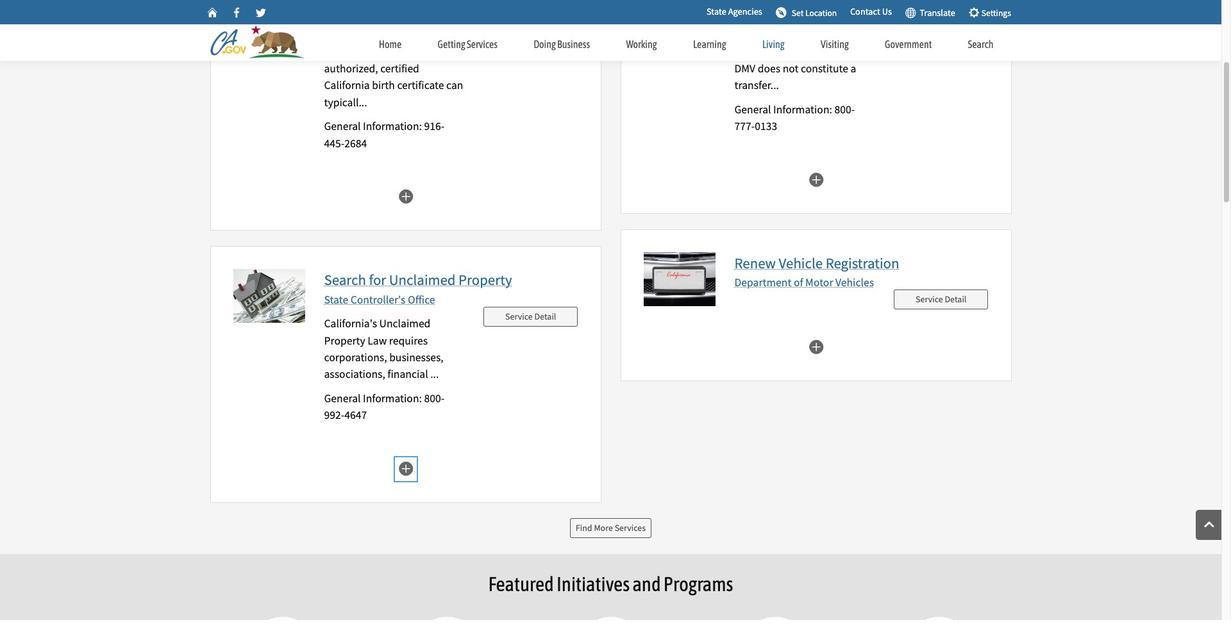 Task type: vqa. For each thing, say whether or not it's contained in the screenshot.
the 'lightbulb' IMAGE
no



Task type: locate. For each thing, give the bounding box(es) containing it.
vehicles up transfer
[[836, 4, 874, 18]]

800- down ...
[[424, 392, 445, 406]]

800- inside "800- 777-0133"
[[835, 103, 855, 117]]

state controller's office
[[324, 293, 435, 307]]

working
[[626, 38, 657, 50]]

general up 992-
[[324, 392, 361, 406]]

0 vertical spatial the
[[784, 28, 799, 42]]

1 vertical spatial 800-
[[424, 392, 445, 406]]

1 vertical spatial state
[[324, 293, 348, 307]]

service detail link
[[484, 18, 578, 38], [894, 18, 989, 38], [894, 290, 989, 310], [484, 307, 578, 327]]

0 horizontal spatial the
[[784, 28, 799, 42]]

0 vertical spatial information:
[[774, 103, 833, 117]]

0 vertical spatial services
[[467, 38, 498, 50]]

service
[[506, 22, 533, 33], [916, 22, 943, 33], [916, 294, 943, 306], [506, 311, 533, 322]]

0 horizontal spatial state
[[324, 293, 348, 307]]

800- for 800- 992-4647
[[424, 392, 445, 406]]

unclaimed inside "california's unclaimed property law requires corporations, businesses, associations, financial ..."
[[379, 317, 431, 331]]

unclaimed up requires
[[379, 317, 431, 331]]

typicall...
[[324, 95, 367, 110]]

for
[[353, 45, 367, 59], [369, 271, 386, 290]]

state up california's
[[324, 293, 348, 307]]

a right constitute
[[851, 62, 857, 76]]

800- 777-0133
[[735, 103, 855, 134]]

general information: up 0133
[[735, 103, 835, 117]]

1 horizontal spatial search
[[968, 38, 994, 50]]

1 horizontal spatial services
[[615, 523, 646, 534]]

1 vertical spatial vehicles
[[836, 276, 874, 290]]

or up not
[[790, 45, 800, 59]]

1 horizontal spatial for
[[369, 271, 386, 290]]

of inside reporting the sale or transfer of a vehicle or vessel to the dmv does not constitute a transfer...
[[735, 45, 744, 59]]

department of motor vehicles link
[[735, 4, 874, 18], [735, 276, 874, 290]]

translate link
[[905, 4, 956, 21]]

health
[[356, 21, 387, 35]]

california
[[324, 4, 370, 18], [324, 79, 370, 93]]

1 vertical spatial general information:
[[324, 120, 424, 134]]

0 horizontal spatial property
[[324, 334, 365, 348]]

settings
[[980, 8, 1012, 18]]

0 horizontal spatial for
[[353, 45, 367, 59]]

set
[[792, 8, 804, 18]]

general for renew vehicle registration
[[735, 103, 771, 117]]

information: up 0133
[[774, 103, 833, 117]]

1 vertical spatial general
[[324, 120, 361, 134]]

0 vertical spatial or
[[823, 28, 833, 42]]

1 horizontal spatial a
[[851, 62, 857, 76]]

set location button
[[772, 1, 842, 23]]

property
[[459, 271, 512, 290], [324, 334, 365, 348]]

information: down financial
[[363, 392, 422, 406]]

1 vertical spatial a
[[851, 62, 857, 76]]

0 vertical spatial a
[[746, 45, 752, 59]]

general information: up 4647
[[324, 392, 424, 406]]

apply for birth certificate. an authorized, certified california birth certificate can typicall...
[[324, 45, 463, 110]]

motor
[[806, 4, 834, 18], [806, 276, 834, 290]]

compass image
[[776, 6, 787, 18]]

1 vertical spatial for
[[369, 271, 386, 290]]

0 vertical spatial california
[[324, 4, 370, 18]]

living link
[[745, 26, 803, 58]]

initiatives
[[557, 573, 630, 597]]

home
[[379, 38, 402, 50]]

unclaimed
[[389, 271, 456, 290], [379, 317, 431, 331]]

800-
[[835, 103, 855, 117], [424, 392, 445, 406]]

detail for apply for birth certificate. an authorized, certified california birth certificate can typicall...
[[535, 22, 556, 33]]

or right sale
[[823, 28, 833, 42]]

information: up 2684
[[363, 120, 422, 134]]

search for unclaimed property service icon image
[[233, 270, 305, 324]]

property inside "california's unclaimed property law requires corporations, businesses, associations, financial ..."
[[324, 334, 365, 348]]

1 vertical spatial or
[[790, 45, 800, 59]]

detail
[[535, 22, 556, 33], [945, 22, 967, 33], [945, 294, 967, 306], [535, 311, 556, 322]]

800- for 800- 777-0133
[[835, 103, 855, 117]]

motor inside renew vehicle registration department of motor vehicles service detail
[[806, 276, 834, 290]]

1 vertical spatial search
[[324, 271, 366, 290]]

1 vertical spatial information:
[[363, 120, 422, 134]]

apply
[[324, 45, 351, 59]]

featured
[[488, 573, 554, 597]]

birth
[[369, 45, 392, 59]]

800- inside 800- 992-4647
[[424, 392, 445, 406]]

2 california from the top
[[324, 79, 370, 93]]

doing business
[[534, 38, 590, 50]]

banner
[[0, 0, 1222, 61]]

state for state controller's office
[[324, 293, 348, 307]]

general up 777- in the top right of the page
[[735, 103, 771, 117]]

0 vertical spatial 800-
[[835, 103, 855, 117]]

0 vertical spatial property
[[459, 271, 512, 290]]

state left the agencies in the right top of the page
[[707, 6, 727, 17]]

1 vertical spatial motor
[[806, 276, 834, 290]]

for up the controller's
[[369, 271, 386, 290]]

0 horizontal spatial 800-
[[424, 392, 445, 406]]

1 vertical spatial the
[[845, 45, 861, 59]]

0 vertical spatial general
[[735, 103, 771, 117]]

contact
[[851, 6, 881, 17]]

2 motor from the top
[[806, 276, 834, 290]]

motor down renew vehicle registration link
[[806, 276, 834, 290]]

service detail for search for unclaimed property
[[506, 22, 556, 33]]

find more services
[[576, 523, 646, 534]]

2 vehicles from the top
[[836, 276, 874, 290]]

0 horizontal spatial search
[[324, 271, 366, 290]]

a up dmv
[[746, 45, 752, 59]]

1 horizontal spatial state
[[707, 6, 727, 17]]

1 vertical spatial unclaimed
[[379, 317, 431, 331]]

1 horizontal spatial the
[[845, 45, 861, 59]]

certified
[[380, 62, 419, 76]]

of up getting
[[431, 4, 441, 18]]

for inside apply for birth certificate. an authorized, certified california birth certificate can typicall...
[[353, 45, 367, 59]]

california inside california department of public health
[[324, 4, 370, 18]]

information:
[[774, 103, 833, 117], [363, 120, 422, 134], [363, 392, 422, 406]]

general up 445-
[[324, 120, 361, 134]]

general information: for renew vehicle registration
[[735, 103, 835, 117]]

a
[[746, 45, 752, 59], [851, 62, 857, 76]]

state controller's office link
[[324, 293, 435, 307]]

the right the "to"
[[845, 45, 861, 59]]

of right compass "image"
[[794, 4, 804, 18]]

vehicles down registration
[[836, 276, 874, 290]]

0 vertical spatial motor
[[806, 4, 834, 18]]

can
[[447, 79, 463, 93]]

the left sale
[[784, 28, 799, 42]]

government
[[885, 38, 932, 50]]

1 vertical spatial california
[[324, 79, 370, 93]]

general
[[735, 103, 771, 117], [324, 120, 361, 134], [324, 392, 361, 406]]

search inside dropdown button
[[968, 38, 994, 50]]

dmv
[[735, 62, 756, 76]]

california up public
[[324, 4, 370, 18]]

california up "typicall..."
[[324, 79, 370, 93]]

programs
[[664, 573, 733, 597]]

globe image
[[905, 6, 916, 18]]

featured initiatives and programs
[[488, 573, 733, 597]]

service detail link for reporting the sale or transfer of a vehicle or vessel to the dmv does not constitute a transfer...
[[894, 18, 989, 38]]

service for reporting the sale or transfer of a vehicle or vessel to the dmv does not constitute a transfer...
[[916, 22, 943, 33]]

1 california from the top
[[324, 4, 370, 18]]

california inside apply for birth certificate. an authorized, certified california birth certificate can typicall...
[[324, 79, 370, 93]]

department down renew
[[735, 276, 792, 290]]

ca.gov logo image
[[210, 25, 310, 60]]

state agencies link
[[707, 5, 763, 19]]

open and close toggle to expand or shrink services card for apply for birth certificate service image
[[398, 188, 413, 204]]

of
[[431, 4, 441, 18], [794, 4, 804, 18], [735, 45, 744, 59], [794, 276, 804, 290]]

for up authorized,
[[353, 45, 367, 59]]

0 vertical spatial search
[[968, 38, 994, 50]]

0 vertical spatial vehicles
[[836, 4, 874, 18]]

and
[[633, 573, 661, 597]]

0 vertical spatial state
[[707, 6, 727, 17]]

1 horizontal spatial or
[[823, 28, 833, 42]]

vessel
[[802, 45, 831, 59]]

0 horizontal spatial a
[[746, 45, 752, 59]]

0 vertical spatial for
[[353, 45, 367, 59]]

1 horizontal spatial 800-
[[835, 103, 855, 117]]

unclaimed up office
[[389, 271, 456, 290]]

services
[[467, 38, 498, 50], [615, 523, 646, 534]]

4647
[[345, 409, 367, 423]]

getting        services link
[[420, 26, 516, 58]]

search up the controller's
[[324, 271, 366, 290]]

service for apply for birth certificate. an authorized, certified california birth certificate can typicall...
[[506, 22, 533, 33]]

general for search for unclaimed property
[[324, 120, 361, 134]]

search down gear icon
[[968, 38, 994, 50]]

0 vertical spatial general information:
[[735, 103, 835, 117]]

search
[[968, 38, 994, 50], [324, 271, 366, 290]]

or
[[823, 28, 833, 42], [790, 45, 800, 59]]

services right the more
[[615, 523, 646, 534]]

transfer
[[835, 28, 872, 42]]

certificate
[[397, 79, 444, 93]]

vehicles
[[836, 4, 874, 18], [836, 276, 874, 290]]

2 vertical spatial general information:
[[324, 392, 424, 406]]

services right an
[[467, 38, 498, 50]]

department up home link
[[372, 4, 429, 18]]

constitute
[[801, 62, 849, 76]]

1 vertical spatial department of motor vehicles link
[[735, 276, 874, 290]]

0 vertical spatial department of motor vehicles link
[[735, 4, 874, 18]]

800- down constitute
[[835, 103, 855, 117]]

visiting link
[[803, 26, 867, 58]]

open and close toggle to expand or shrink services card for renew vehicle registration service image
[[809, 339, 824, 355]]

of up dmv
[[735, 45, 744, 59]]

1 vertical spatial property
[[324, 334, 365, 348]]

0 horizontal spatial or
[[790, 45, 800, 59]]

an
[[448, 45, 460, 59]]

motor right set
[[806, 4, 834, 18]]

the
[[784, 28, 799, 42], [845, 45, 861, 59]]

1 vertical spatial services
[[615, 523, 646, 534]]

0 vertical spatial unclaimed
[[389, 271, 456, 290]]

find more services link
[[570, 519, 652, 539]]

general information:
[[735, 103, 835, 117], [324, 120, 424, 134], [324, 392, 424, 406]]

of down vehicle
[[794, 276, 804, 290]]

state for state agencies
[[707, 6, 727, 17]]

general information: up 2684
[[324, 120, 424, 134]]



Task type: describe. For each thing, give the bounding box(es) containing it.
california's
[[324, 317, 377, 331]]

1 department of motor vehicles link from the top
[[735, 4, 874, 18]]

detail for reporting the sale or transfer of a vehicle or vessel to the dmv does not constitute a transfer...
[[945, 22, 967, 33]]

does
[[758, 62, 781, 76]]

general information: for search for unclaimed property
[[324, 120, 424, 134]]

2 vertical spatial general
[[324, 392, 361, 406]]

for for search
[[369, 271, 386, 290]]

california department of public health
[[324, 4, 441, 35]]

agencies
[[728, 6, 763, 17]]

search button
[[950, 26, 1012, 60]]

of inside california department of public health
[[431, 4, 441, 18]]

service detail for renew vehicle registration
[[916, 22, 967, 33]]

445-
[[324, 136, 345, 151]]

getting        services
[[438, 38, 498, 50]]

renew vehicle registration service icon image
[[644, 253, 716, 307]]

reporting
[[735, 28, 781, 42]]

financial
[[388, 368, 428, 382]]

contact us
[[851, 6, 892, 17]]

2 department of motor vehicles link from the top
[[735, 276, 874, 290]]

...
[[431, 368, 439, 382]]

associations,
[[324, 368, 385, 382]]

reporting the sale or transfer of a vehicle or vessel to the dmv does not constitute a transfer...
[[735, 28, 872, 93]]

businesses,
[[389, 351, 444, 365]]

service detail link for california's unclaimed property law requires corporations, businesses, associations, financial ...
[[484, 307, 578, 327]]

corporations,
[[324, 351, 387, 365]]

law
[[368, 334, 387, 348]]

916- 445-2684
[[324, 120, 445, 151]]

banner containing state agencies
[[0, 0, 1222, 61]]

detail for california's unclaimed property law requires corporations, businesses, associations, financial ...
[[535, 311, 556, 322]]

information: for search for unclaimed property
[[363, 120, 422, 134]]

doing business link
[[516, 26, 608, 58]]

of inside renew vehicle registration department of motor vehicles service detail
[[794, 276, 804, 290]]

sale
[[802, 28, 820, 42]]

settings button
[[965, 1, 1016, 23]]

search for search
[[968, 38, 994, 50]]

controller's
[[351, 293, 406, 307]]

not
[[783, 62, 799, 76]]

department of motor vehicles
[[735, 4, 874, 18]]

1 horizontal spatial property
[[459, 271, 512, 290]]

birth
[[372, 79, 395, 93]]

open and close toggle to expand or shrink services card for release of liability service image
[[809, 171, 824, 187]]

contact us link
[[851, 5, 892, 19]]

public
[[324, 21, 354, 35]]

department up reporting
[[735, 4, 792, 18]]

state agencies
[[707, 6, 763, 17]]

992-
[[324, 409, 345, 423]]

requires
[[389, 334, 428, 348]]

search for unclaimed property link
[[324, 271, 512, 290]]

services inside "link"
[[615, 523, 646, 534]]

find
[[576, 523, 592, 534]]

2684
[[345, 136, 367, 151]]

registration
[[826, 254, 900, 273]]

location
[[806, 8, 837, 18]]

vehicle
[[754, 45, 788, 59]]

transfer...
[[735, 79, 779, 93]]

apply for birth certificate service icon image
[[233, 0, 305, 34]]

vehicle
[[779, 254, 823, 273]]

2 vertical spatial information:
[[363, 392, 422, 406]]

more
[[594, 523, 613, 534]]

0 horizontal spatial services
[[467, 38, 498, 50]]

0133
[[755, 120, 778, 134]]

800- 992-4647
[[324, 392, 445, 423]]

government link
[[867, 26, 950, 58]]

visiting
[[821, 38, 849, 50]]

detail inside renew vehicle registration department of motor vehicles service detail
[[945, 294, 967, 306]]

authorized,
[[324, 62, 378, 76]]

777-
[[735, 120, 755, 134]]

california's unclaimed property law requires corporations, businesses, associations, financial ...
[[324, 317, 444, 382]]

service inside renew vehicle registration department of motor vehicles service detail
[[916, 294, 943, 306]]

search for search for unclaimed property
[[324, 271, 366, 290]]

search for unclaimed property
[[324, 271, 512, 290]]

learning
[[693, 38, 727, 50]]

to
[[833, 45, 843, 59]]

translate
[[916, 7, 956, 18]]

renew
[[735, 254, 776, 273]]

learning link
[[675, 26, 745, 58]]

1 vehicles from the top
[[836, 4, 874, 18]]

renew vehicle registration department of motor vehicles service detail
[[735, 254, 967, 306]]

vehicles inside renew vehicle registration department of motor vehicles service detail
[[836, 276, 874, 290]]

certificate.
[[394, 45, 446, 59]]

set location
[[792, 8, 837, 18]]

department inside renew vehicle registration department of motor vehicles service detail
[[735, 276, 792, 290]]

gear image
[[969, 6, 980, 18]]

department inside california department of public health
[[372, 4, 429, 18]]

information: for renew vehicle registration
[[774, 103, 833, 117]]

working link
[[608, 26, 675, 58]]

916-
[[424, 120, 445, 134]]

renew vehicle registration link
[[735, 254, 900, 273]]

business
[[558, 38, 590, 50]]

doing
[[534, 38, 556, 50]]

release of liability service icon image
[[644, 0, 716, 34]]

home link
[[361, 26, 420, 58]]

open and close toggle to expand or shrink services card for search for unclaimed property service image
[[398, 461, 413, 477]]

service for california's unclaimed property law requires corporations, businesses, associations, financial ...
[[506, 311, 533, 322]]

living
[[763, 38, 785, 50]]

service detail link for apply for birth certificate. an authorized, certified california birth certificate can typicall...
[[484, 18, 578, 38]]

getting
[[438, 38, 466, 50]]

1 motor from the top
[[806, 4, 834, 18]]

us
[[883, 6, 892, 17]]

for for apply
[[353, 45, 367, 59]]

california department of public health link
[[324, 4, 441, 35]]



